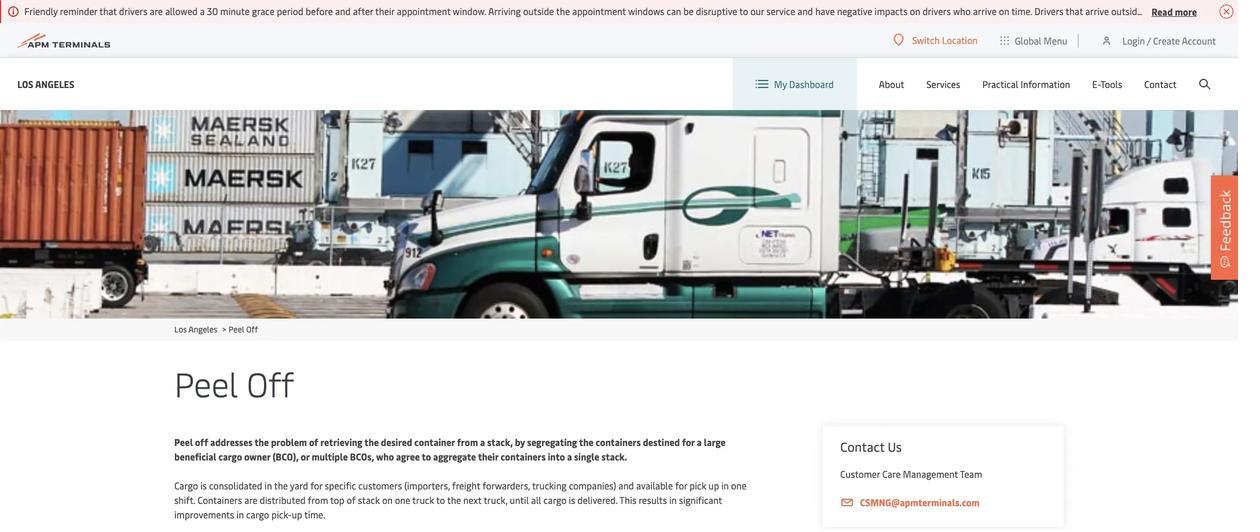Task type: describe. For each thing, give the bounding box(es) containing it.
freight
[[452, 479, 481, 492]]

switch
[[913, 34, 940, 46]]

after
[[353, 5, 373, 17]]

arriving
[[489, 5, 521, 17]]

0 vertical spatial one
[[732, 479, 747, 492]]

2 horizontal spatial on
[[1000, 5, 1010, 17]]

wind
[[1223, 5, 1239, 17]]

for inside peel off addresses the problem of retrieving the desired container from a stack, by segregating the containers destined for a large beneficial cargo owner (bco), or multiple bcos, who agree to aggregate their containers into a single stack.
[[683, 436, 695, 449]]

of inside peel off addresses the problem of retrieving the desired container from a stack, by segregating the containers destined for a large beneficial cargo owner (bco), or multiple bcos, who agree to aggregate their containers into a single stack.
[[309, 436, 318, 449]]

close alert image
[[1220, 5, 1234, 19]]

multiple
[[312, 450, 348, 463]]

my dashboard button
[[756, 58, 834, 110]]

/
[[1148, 34, 1152, 47]]

of inside cargo is consolidated in the yard for specific customers (importers, freight forwarders, trucking companies) and available for pick up in one shift. containers are distributed from top of stack on one truck to the next truck, until all cargo is delivered. this results in significant improvements in cargo pick-up time.
[[347, 494, 356, 506]]

1 horizontal spatial up
[[709, 479, 720, 492]]

from inside peel off addresses the problem of retrieving the desired container from a stack, by segregating the containers destined for a large beneficial cargo owner (bco), or multiple bcos, who agree to aggregate their containers into a single stack.
[[457, 436, 478, 449]]

angeles for los angeles
[[35, 77, 74, 90]]

practical information button
[[983, 58, 1071, 110]]

peel off
[[174, 360, 294, 406]]

destined
[[643, 436, 680, 449]]

create
[[1154, 34, 1181, 47]]

2 horizontal spatial and
[[798, 5, 814, 17]]

los for los angeles > peel off
[[174, 324, 187, 335]]

los angeles
[[17, 77, 74, 90]]

0 vertical spatial are
[[150, 5, 163, 17]]

(importers,
[[405, 479, 450, 492]]

management
[[904, 468, 959, 480]]

contact for contact
[[1145, 78, 1178, 90]]

global
[[1016, 34, 1042, 47]]

drivers
[[1035, 5, 1064, 17]]

0 horizontal spatial one
[[395, 494, 411, 506]]

to inside peel off addresses the problem of retrieving the desired container from a stack, by segregating the containers destined for a large beneficial cargo owner (bco), or multiple bcos, who agree to aggregate their containers into a single stack.
[[422, 450, 431, 463]]

container
[[415, 436, 455, 449]]

until
[[510, 494, 529, 506]]

services
[[927, 78, 961, 90]]

e-tools
[[1093, 78, 1123, 90]]

my dashboard
[[775, 78, 834, 90]]

in up distributed
[[265, 479, 272, 492]]

peel off addresses the problem of retrieving the desired container from a stack, by segregating the containers destined for a large beneficial cargo owner (bco), or multiple bcos, who agree to aggregate their containers into a single stack.
[[174, 436, 726, 463]]

contact for contact us
[[841, 438, 885, 455]]

switch location
[[913, 34, 978, 46]]

2 drivers from the left
[[923, 5, 952, 17]]

dashboard
[[790, 78, 834, 90]]

owner
[[244, 450, 271, 463]]

tools
[[1101, 78, 1123, 90]]

shift.
[[174, 494, 195, 506]]

practical information
[[983, 78, 1071, 90]]

customer care management team
[[841, 468, 983, 480]]

0 vertical spatial to
[[740, 5, 749, 17]]

1 outside from the left
[[524, 5, 554, 17]]

significant
[[679, 494, 723, 506]]

truck
[[413, 494, 435, 506]]

in down containers
[[237, 508, 244, 521]]

aggregate
[[434, 450, 476, 463]]

be
[[684, 5, 694, 17]]

>
[[222, 324, 227, 335]]

stack,
[[487, 436, 513, 449]]

their inside peel off addresses the problem of retrieving the desired container from a stack, by segregating the containers destined for a large beneficial cargo owner (bco), or multiple bcos, who agree to aggregate their containers into a single stack.
[[478, 450, 499, 463]]

this
[[620, 494, 637, 506]]

customer
[[841, 468, 881, 480]]

by
[[515, 436, 525, 449]]

reminder
[[60, 5, 97, 17]]

companies)
[[569, 479, 617, 492]]

(bco),
[[273, 450, 299, 463]]

disruptive
[[696, 5, 738, 17]]

window.
[[453, 5, 487, 17]]

1 vertical spatial cargo
[[544, 494, 567, 506]]

feedback
[[1216, 190, 1235, 251]]

single
[[575, 450, 600, 463]]

beneficial
[[174, 450, 217, 463]]

distributed
[[260, 494, 306, 506]]

customers
[[359, 479, 402, 492]]

agree
[[396, 450, 420, 463]]

global menu button
[[990, 23, 1080, 58]]

0 vertical spatial los angeles link
[[17, 77, 74, 91]]

1 off from the top
[[246, 324, 258, 335]]

for left pick
[[676, 479, 688, 492]]

into
[[548, 450, 565, 463]]

bcos,
[[350, 450, 374, 463]]

1 drivers from the left
[[119, 5, 148, 17]]

all
[[532, 494, 542, 506]]

feedback button
[[1212, 175, 1239, 280]]

cargo is consolidated in the yard for specific customers (importers, freight forwarders, trucking companies) and available for pick up in one shift. containers are distributed from top of stack on one truck to the next truck, until all cargo is delivered. this results in significant improvements in cargo pick-up time.
[[174, 479, 747, 521]]

e-
[[1093, 78, 1101, 90]]

1 arrive from the left
[[974, 5, 997, 17]]

team
[[961, 468, 983, 480]]

from inside cargo is consolidated in the yard for specific customers (importers, freight forwarders, trucking companies) and available for pick up in one shift. containers are distributed from top of stack on one truck to the next truck, until all cargo is delivered. this results in significant improvements in cargo pick-up time.
[[308, 494, 328, 506]]

0 vertical spatial who
[[954, 5, 971, 17]]

results
[[639, 494, 668, 506]]

login
[[1123, 34, 1146, 47]]

or
[[301, 450, 310, 463]]

account
[[1183, 34, 1217, 47]]

about
[[880, 78, 905, 90]]

available
[[637, 479, 673, 492]]

have
[[816, 5, 835, 17]]

1 appointment from the left
[[397, 5, 451, 17]]

read more
[[1152, 5, 1198, 18]]



Task type: vqa. For each thing, say whether or not it's contained in the screenshot.
bottommost containers
yes



Task type: locate. For each thing, give the bounding box(es) containing it.
of
[[309, 436, 318, 449], [347, 494, 356, 506]]

to inside cargo is consolidated in the yard for specific customers (importers, freight forwarders, trucking companies) and available for pick up in one shift. containers are distributed from top of stack on one truck to the next truck, until all cargo is delivered. this results in significant improvements in cargo pick-up time.
[[437, 494, 445, 506]]

1 vertical spatial angeles
[[189, 324, 218, 335]]

30
[[207, 5, 218, 17]]

improvements
[[174, 508, 234, 521]]

time. down yard
[[305, 508, 326, 521]]

1 horizontal spatial and
[[619, 479, 634, 492]]

1 vertical spatial los
[[174, 324, 187, 335]]

and inside cargo is consolidated in the yard for specific customers (importers, freight forwarders, trucking companies) and available for pick up in one shift. containers are distributed from top of stack on one truck to the next truck, until all cargo is delivered. this results in significant improvements in cargo pick-up time.
[[619, 479, 634, 492]]

appointment left window.
[[397, 5, 451, 17]]

are
[[150, 5, 163, 17], [245, 494, 258, 506]]

los angeles > peel off
[[174, 324, 258, 335]]

1 horizontal spatial cargo
[[246, 508, 269, 521]]

stack
[[358, 494, 380, 506]]

0 vertical spatial off
[[246, 324, 258, 335]]

0 horizontal spatial are
[[150, 5, 163, 17]]

1 horizontal spatial one
[[732, 479, 747, 492]]

containers up stack.
[[596, 436, 641, 449]]

up right pick
[[709, 479, 720, 492]]

0 vertical spatial time.
[[1012, 5, 1033, 17]]

arrive up location
[[974, 5, 997, 17]]

0 horizontal spatial and
[[335, 5, 351, 17]]

0 vertical spatial of
[[309, 436, 318, 449]]

on right impacts on the right
[[910, 5, 921, 17]]

0 vertical spatial from
[[457, 436, 478, 449]]

2 that from the left
[[1066, 5, 1084, 17]]

los
[[17, 77, 33, 90], [174, 324, 187, 335]]

and left have
[[798, 5, 814, 17]]

login / create account
[[1123, 34, 1217, 47]]

pick-
[[272, 508, 292, 521]]

cargo down trucking
[[544, 494, 567, 506]]

contact down login / create account link
[[1145, 78, 1178, 90]]

segregating
[[528, 436, 578, 449]]

specific
[[325, 479, 356, 492]]

appointment
[[397, 5, 451, 17], [573, 5, 626, 17], [1167, 5, 1220, 17]]

1 vertical spatial up
[[292, 508, 302, 521]]

who up location
[[954, 5, 971, 17]]

from left top
[[308, 494, 328, 506]]

0 horizontal spatial outside
[[524, 5, 554, 17]]

to left the 'our'
[[740, 5, 749, 17]]

outside
[[524, 5, 554, 17], [1112, 5, 1143, 17]]

minute
[[220, 5, 250, 17]]

1 horizontal spatial that
[[1066, 5, 1084, 17]]

read
[[1152, 5, 1174, 18]]

their down stack,
[[478, 450, 499, 463]]

consolidated
[[209, 479, 262, 492]]

for
[[683, 436, 695, 449], [311, 479, 323, 492], [676, 479, 688, 492]]

0 horizontal spatial their
[[376, 5, 395, 17]]

cargo left pick-
[[246, 508, 269, 521]]

1 horizontal spatial contact
[[1145, 78, 1178, 90]]

2 appointment from the left
[[573, 5, 626, 17]]

peel for off
[[174, 436, 193, 449]]

period
[[277, 5, 304, 17]]

in right results
[[670, 494, 677, 506]]

of up or
[[309, 436, 318, 449]]

delivered.
[[578, 494, 618, 506]]

drivers left allowed
[[119, 5, 148, 17]]

angeles
[[35, 77, 74, 90], [189, 324, 218, 335]]

0 horizontal spatial from
[[308, 494, 328, 506]]

our
[[751, 5, 765, 17]]

windows
[[629, 5, 665, 17]]

menu
[[1044, 34, 1068, 47]]

0 horizontal spatial time.
[[305, 508, 326, 521]]

3 appointment from the left
[[1167, 5, 1220, 17]]

and
[[335, 5, 351, 17], [798, 5, 814, 17], [619, 479, 634, 492]]

cargo inside peel off addresses the problem of retrieving the desired container from a stack, by segregating the containers destined for a large beneficial cargo owner (bco), or multiple bcos, who agree to aggregate their containers into a single stack.
[[219, 450, 242, 463]]

1 horizontal spatial are
[[245, 494, 258, 506]]

0 vertical spatial is
[[200, 479, 207, 492]]

1 vertical spatial time.
[[305, 508, 326, 521]]

2 horizontal spatial appointment
[[1167, 5, 1220, 17]]

1 horizontal spatial who
[[954, 5, 971, 17]]

before
[[306, 5, 333, 17]]

more
[[1176, 5, 1198, 18]]

angeles for los angeles > peel off
[[189, 324, 218, 335]]

negative
[[838, 5, 873, 17]]

1 vertical spatial of
[[347, 494, 356, 506]]

their up login / create account link
[[1145, 5, 1164, 17]]

login / create account link
[[1102, 23, 1217, 57]]

cargo down "addresses"
[[219, 450, 242, 463]]

0 horizontal spatial cargo
[[219, 450, 242, 463]]

0 vertical spatial contact
[[1145, 78, 1178, 90]]

of right top
[[347, 494, 356, 506]]

cargo
[[219, 450, 242, 463], [544, 494, 567, 506], [246, 508, 269, 521]]

2 horizontal spatial cargo
[[544, 494, 567, 506]]

practical
[[983, 78, 1019, 90]]

top
[[330, 494, 345, 506]]

up down distributed
[[292, 508, 302, 521]]

care
[[883, 468, 901, 480]]

time.
[[1012, 5, 1033, 17], [305, 508, 326, 521]]

contact button
[[1145, 58, 1178, 110]]

information
[[1021, 78, 1071, 90]]

1 vertical spatial one
[[395, 494, 411, 506]]

large
[[704, 436, 726, 449]]

0 horizontal spatial angeles
[[35, 77, 74, 90]]

about button
[[880, 58, 905, 110]]

1 horizontal spatial time.
[[1012, 5, 1033, 17]]

1 horizontal spatial appointment
[[573, 5, 626, 17]]

0 vertical spatial up
[[709, 479, 720, 492]]

that right reminder
[[100, 5, 117, 17]]

containers down the by at the left
[[501, 450, 546, 463]]

location
[[943, 34, 978, 46]]

a left 30 in the left top of the page
[[200, 5, 205, 17]]

1 vertical spatial los angeles link
[[174, 324, 218, 335]]

one right pick
[[732, 479, 747, 492]]

containers
[[198, 494, 242, 506]]

drivers up switch location button
[[923, 5, 952, 17]]

1 vertical spatial from
[[308, 494, 328, 506]]

peel left the off
[[174, 436, 193, 449]]

1 horizontal spatial drivers
[[923, 5, 952, 17]]

la orange image
[[0, 110, 1239, 319]]

0 horizontal spatial on
[[382, 494, 393, 506]]

contact us
[[841, 438, 903, 455]]

1 vertical spatial contact
[[841, 438, 885, 455]]

1 that from the left
[[100, 5, 117, 17]]

0 horizontal spatial up
[[292, 508, 302, 521]]

impacts
[[875, 5, 908, 17]]

who down desired
[[376, 450, 394, 463]]

e-tools button
[[1093, 58, 1123, 110]]

read more button
[[1152, 4, 1198, 19]]

outside right arriving
[[524, 5, 554, 17]]

grace
[[252, 5, 275, 17]]

desired
[[381, 436, 413, 449]]

1 horizontal spatial los angeles link
[[174, 324, 218, 335]]

and left after
[[335, 5, 351, 17]]

on up global menu "button"
[[1000, 5, 1010, 17]]

a
[[200, 5, 205, 17], [480, 436, 485, 449], [697, 436, 702, 449], [568, 450, 572, 463]]

trucking
[[533, 479, 567, 492]]

0 horizontal spatial appointment
[[397, 5, 451, 17]]

on down customers at the bottom
[[382, 494, 393, 506]]

stack.
[[602, 450, 628, 463]]

2 vertical spatial cargo
[[246, 508, 269, 521]]

and up "this"
[[619, 479, 634, 492]]

contact up customer
[[841, 438, 885, 455]]

peel inside peel off addresses the problem of retrieving the desired container from a stack, by segregating the containers destined for a large beneficial cargo owner (bco), or multiple bcos, who agree to aggregate their containers into a single stack.
[[174, 436, 193, 449]]

0 vertical spatial peel
[[229, 324, 244, 335]]

to down container
[[422, 450, 431, 463]]

outside up login
[[1112, 5, 1143, 17]]

los angeles link
[[17, 77, 74, 91], [174, 324, 218, 335]]

2 horizontal spatial to
[[740, 5, 749, 17]]

peel right > on the bottom left of page
[[229, 324, 244, 335]]

truck,
[[484, 494, 508, 506]]

1 vertical spatial peel
[[174, 360, 238, 406]]

0 horizontal spatial to
[[422, 450, 431, 463]]

0 vertical spatial angeles
[[35, 77, 74, 90]]

service
[[767, 5, 796, 17]]

los for los angeles
[[17, 77, 33, 90]]

0 vertical spatial containers
[[596, 436, 641, 449]]

to right truck
[[437, 494, 445, 506]]

csmng@apmterminals.com
[[861, 496, 980, 509]]

2 horizontal spatial their
[[1145, 5, 1164, 17]]

1 vertical spatial to
[[422, 450, 431, 463]]

drivers
[[119, 5, 148, 17], [923, 5, 952, 17]]

their right after
[[376, 5, 395, 17]]

1 horizontal spatial their
[[478, 450, 499, 463]]

global menu
[[1016, 34, 1068, 47]]

0 horizontal spatial los angeles link
[[17, 77, 74, 91]]

1 vertical spatial is
[[569, 494, 576, 506]]

appointment up the account
[[1167, 5, 1220, 17]]

2 outside from the left
[[1112, 5, 1143, 17]]

friendly
[[24, 5, 58, 17]]

1 horizontal spatial of
[[347, 494, 356, 506]]

are left allowed
[[150, 5, 163, 17]]

time. inside cargo is consolidated in the yard for specific customers (importers, freight forwarders, trucking companies) and available for pick up in one shift. containers are distributed from top of stack on one truck to the next truck, until all cargo is delivered. this results in significant improvements in cargo pick-up time.
[[305, 508, 326, 521]]

a right 'into'
[[568, 450, 572, 463]]

arrive right drivers
[[1086, 5, 1110, 17]]

csmng@apmterminals.com link
[[841, 495, 1047, 510]]

1 horizontal spatial los
[[174, 324, 187, 335]]

are inside cargo is consolidated in the yard for specific customers (importers, freight forwarders, trucking companies) and available for pick up in one shift. containers are distributed from top of stack on one truck to the next truck, until all cargo is delivered. this results in significant improvements in cargo pick-up time.
[[245, 494, 258, 506]]

0 vertical spatial cargo
[[219, 450, 242, 463]]

containers
[[596, 436, 641, 449], [501, 450, 546, 463]]

friendly reminder that drivers are allowed a 30 minute grace period before and after their appointment window. arriving outside the appointment windows can be disruptive to our service and have negative impacts on drivers who arrive on time. drivers that arrive outside their appointment wind
[[24, 5, 1239, 17]]

1 horizontal spatial to
[[437, 494, 445, 506]]

1 horizontal spatial outside
[[1112, 5, 1143, 17]]

problem
[[271, 436, 307, 449]]

can
[[667, 5, 682, 17]]

1 vertical spatial containers
[[501, 450, 546, 463]]

a left stack,
[[480, 436, 485, 449]]

peel down los angeles > peel off
[[174, 360, 238, 406]]

addresses
[[210, 436, 253, 449]]

0 horizontal spatial who
[[376, 450, 394, 463]]

off
[[246, 324, 258, 335], [247, 360, 294, 406]]

forwarders,
[[483, 479, 530, 492]]

time. left drivers
[[1012, 5, 1033, 17]]

for left 'large'
[[683, 436, 695, 449]]

0 horizontal spatial that
[[100, 5, 117, 17]]

1 vertical spatial who
[[376, 450, 394, 463]]

peel for off
[[174, 360, 238, 406]]

on inside cargo is consolidated in the yard for specific customers (importers, freight forwarders, trucking companies) and available for pick up in one shift. containers are distributed from top of stack on one truck to the next truck, until all cargo is delivered. this results in significant improvements in cargo pick-up time.
[[382, 494, 393, 506]]

1 horizontal spatial containers
[[596, 436, 641, 449]]

are down consolidated
[[245, 494, 258, 506]]

1 horizontal spatial arrive
[[1086, 5, 1110, 17]]

from up aggregate
[[457, 436, 478, 449]]

to
[[740, 5, 749, 17], [422, 450, 431, 463], [437, 494, 445, 506]]

from
[[457, 436, 478, 449], [308, 494, 328, 506]]

2 arrive from the left
[[1086, 5, 1110, 17]]

one left truck
[[395, 494, 411, 506]]

0 horizontal spatial arrive
[[974, 5, 997, 17]]

one
[[732, 479, 747, 492], [395, 494, 411, 506]]

1 horizontal spatial angeles
[[189, 324, 218, 335]]

0 horizontal spatial drivers
[[119, 5, 148, 17]]

1 horizontal spatial from
[[457, 436, 478, 449]]

up
[[709, 479, 720, 492], [292, 508, 302, 521]]

2 vertical spatial peel
[[174, 436, 193, 449]]

0 horizontal spatial contact
[[841, 438, 885, 455]]

is right cargo
[[200, 479, 207, 492]]

is down companies)
[[569, 494, 576, 506]]

0 horizontal spatial of
[[309, 436, 318, 449]]

1 vertical spatial off
[[247, 360, 294, 406]]

retrieving
[[321, 436, 363, 449]]

that right drivers
[[1066, 5, 1084, 17]]

2 off from the top
[[247, 360, 294, 406]]

1 horizontal spatial on
[[910, 5, 921, 17]]

0 horizontal spatial is
[[200, 479, 207, 492]]

a left 'large'
[[697, 436, 702, 449]]

2 vertical spatial to
[[437, 494, 445, 506]]

1 vertical spatial are
[[245, 494, 258, 506]]

0 vertical spatial los
[[17, 77, 33, 90]]

for right yard
[[311, 479, 323, 492]]

0 horizontal spatial containers
[[501, 450, 546, 463]]

who inside peel off addresses the problem of retrieving the desired container from a stack, by segregating the containers destined for a large beneficial cargo owner (bco), or multiple bcos, who agree to aggregate their containers into a single stack.
[[376, 450, 394, 463]]

cargo
[[174, 479, 198, 492]]

in right pick
[[722, 479, 729, 492]]

0 horizontal spatial los
[[17, 77, 33, 90]]

off
[[195, 436, 208, 449]]

appointment left the "windows" on the top right of page
[[573, 5, 626, 17]]

1 horizontal spatial is
[[569, 494, 576, 506]]



